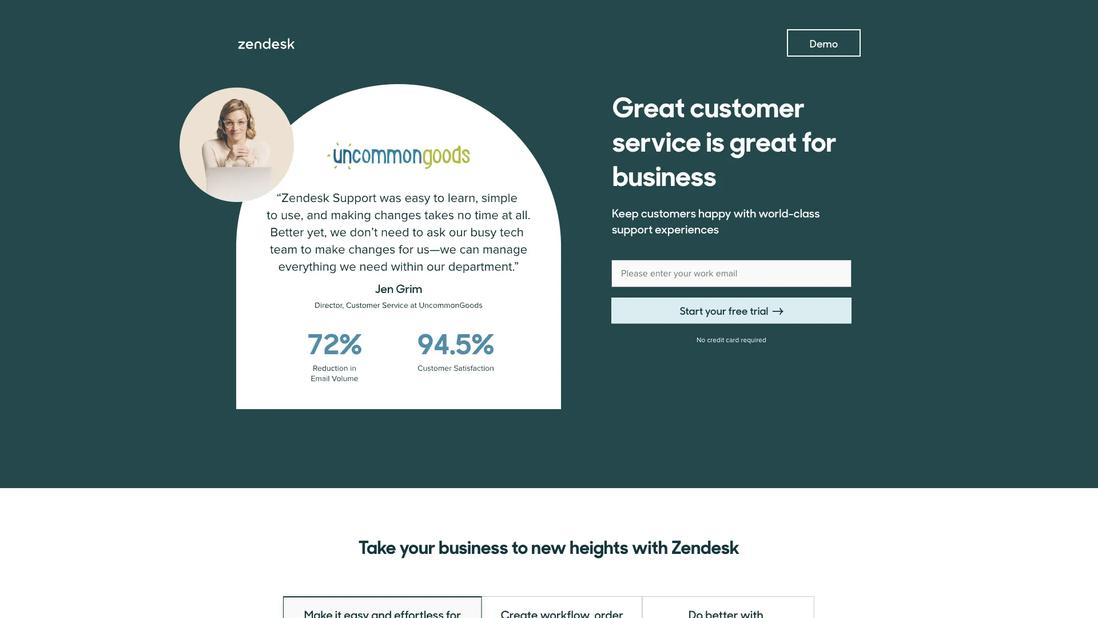 Task type: vqa. For each thing, say whether or not it's contained in the screenshot.
Full
no



Task type: locate. For each thing, give the bounding box(es) containing it.
take
[[359, 533, 396, 559]]

to
[[512, 533, 528, 559]]

is
[[707, 119, 725, 159]]

start
[[680, 303, 703, 317]]

great
[[613, 85, 685, 125]]

support
[[612, 220, 653, 236]]

keep
[[612, 204, 639, 220]]

0 horizontal spatial with
[[632, 533, 668, 559]]

customer
[[690, 85, 805, 125]]

card
[[726, 336, 740, 344]]

experiences
[[655, 220, 720, 236]]

great
[[730, 119, 797, 159]]

your
[[706, 303, 727, 317]]

for business
[[613, 119, 837, 193]]

1 vertical spatial with
[[632, 533, 668, 559]]

zendesk
[[672, 533, 740, 559]]

start your free trial button
[[612, 298, 852, 324]]

free
[[729, 303, 748, 317]]

with right happy
[[734, 204, 757, 220]]

no credit card required
[[697, 336, 767, 344]]

0 vertical spatial with
[[734, 204, 757, 220]]

1 horizontal spatial with
[[734, 204, 757, 220]]

with
[[734, 204, 757, 220], [632, 533, 668, 559]]

customers
[[641, 204, 696, 220]]

take your business to new heights with zendesk
[[359, 533, 740, 559]]

with right heights
[[632, 533, 668, 559]]

your business
[[400, 533, 508, 559]]



Task type: describe. For each thing, give the bounding box(es) containing it.
zendesk wordmark logo white image
[[238, 38, 295, 50]]

trial
[[750, 303, 769, 317]]

happy
[[699, 204, 732, 220]]

demo link
[[787, 29, 861, 57]]

business
[[613, 153, 717, 193]]

no
[[697, 336, 706, 344]]

keep customers happy with world-class support experiences
[[612, 204, 820, 236]]

for
[[802, 119, 837, 159]]

start your free trial
[[680, 303, 769, 317]]

demo
[[810, 35, 839, 50]]

service
[[613, 119, 702, 159]]

world-
[[759, 204, 794, 220]]

great customer service is great
[[613, 85, 805, 159]]

class
[[794, 204, 820, 220]]

credit
[[708, 336, 725, 344]]

required
[[741, 336, 767, 344]]

with inside keep customers happy with world-class support experiences
[[734, 204, 757, 220]]

Please enter your work email email field
[[612, 260, 852, 287]]

new
[[532, 533, 567, 559]]

heights
[[570, 533, 629, 559]]



